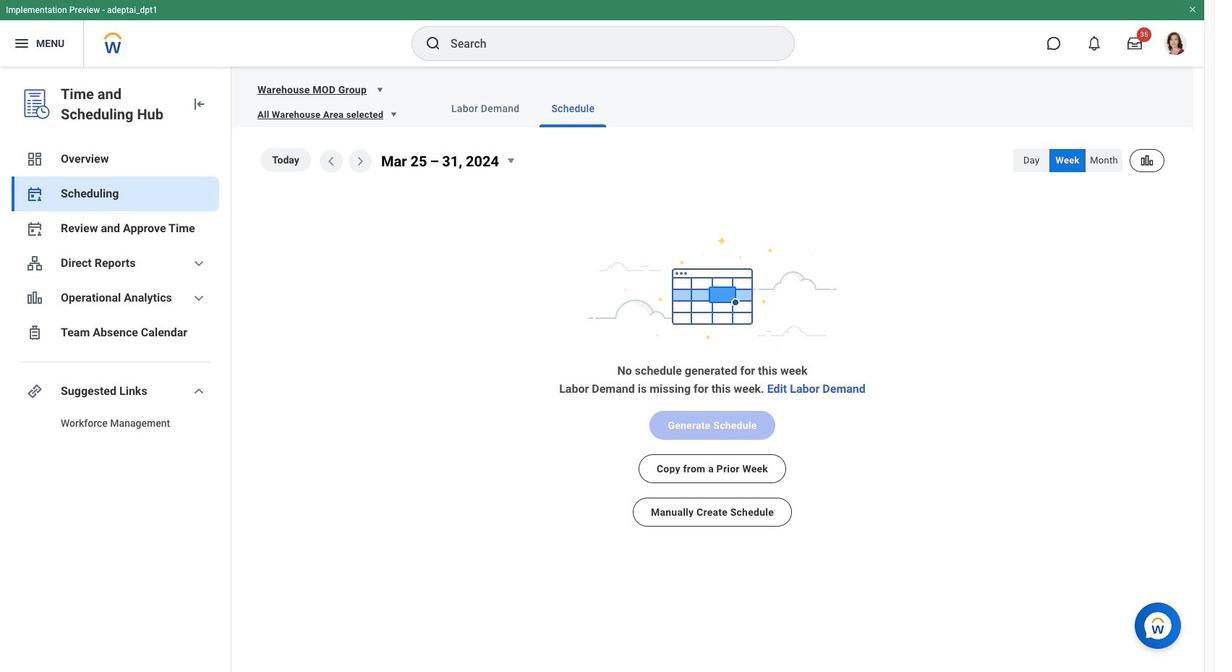 Task type: describe. For each thing, give the bounding box(es) containing it.
caret down small image
[[387, 107, 401, 122]]

transformation import image
[[190, 95, 208, 113]]

inbox large image
[[1128, 36, 1142, 51]]

calendar user solid image
[[26, 185, 43, 203]]

search image
[[425, 35, 442, 52]]

0 vertical spatial caret down small image
[[373, 82, 387, 97]]

time and scheduling hub element
[[61, 84, 179, 124]]

Search Workday  search field
[[451, 27, 765, 59]]

link image
[[26, 383, 43, 400]]

1 horizontal spatial caret down small image
[[502, 152, 519, 169]]

justify image
[[13, 35, 30, 52]]

1 horizontal spatial chart image
[[1140, 153, 1155, 168]]

chevron down small image for view team image
[[190, 255, 208, 272]]

chevron left small image
[[323, 153, 340, 170]]

chevron right small image
[[352, 153, 369, 170]]



Task type: locate. For each thing, give the bounding box(es) containing it.
chart image inside navigation pane region
[[26, 289, 43, 307]]

task timeoff image
[[26, 324, 43, 341]]

0 vertical spatial chart image
[[1140, 153, 1155, 168]]

2 chevron down small image from the top
[[190, 289, 208, 307]]

tab list
[[411, 90, 1176, 127]]

chevron down small image
[[190, 383, 208, 400]]

chart image
[[1140, 153, 1155, 168], [26, 289, 43, 307]]

0 horizontal spatial caret down small image
[[373, 82, 387, 97]]

chevron down small image for chart image inside navigation pane region
[[190, 289, 208, 307]]

1 vertical spatial chart image
[[26, 289, 43, 307]]

notifications large image
[[1087, 36, 1102, 51]]

0 vertical spatial chevron down small image
[[190, 255, 208, 272]]

1 vertical spatial caret down small image
[[502, 152, 519, 169]]

tab panel
[[231, 127, 1194, 551]]

0 horizontal spatial chart image
[[26, 289, 43, 307]]

caret down small image
[[373, 82, 387, 97], [502, 152, 519, 169]]

navigation pane region
[[0, 67, 231, 672]]

dashboard image
[[26, 150, 43, 168]]

1 vertical spatial chevron down small image
[[190, 289, 208, 307]]

chevron down small image
[[190, 255, 208, 272], [190, 289, 208, 307]]

1 chevron down small image from the top
[[190, 255, 208, 272]]

calendar user solid image
[[26, 220, 43, 237]]

banner
[[0, 0, 1205, 67]]

view team image
[[26, 255, 43, 272]]

profile logan mcneil image
[[1164, 32, 1187, 58]]

close environment banner image
[[1189, 5, 1197, 14]]



Task type: vqa. For each thing, say whether or not it's contained in the screenshot.
Our
no



